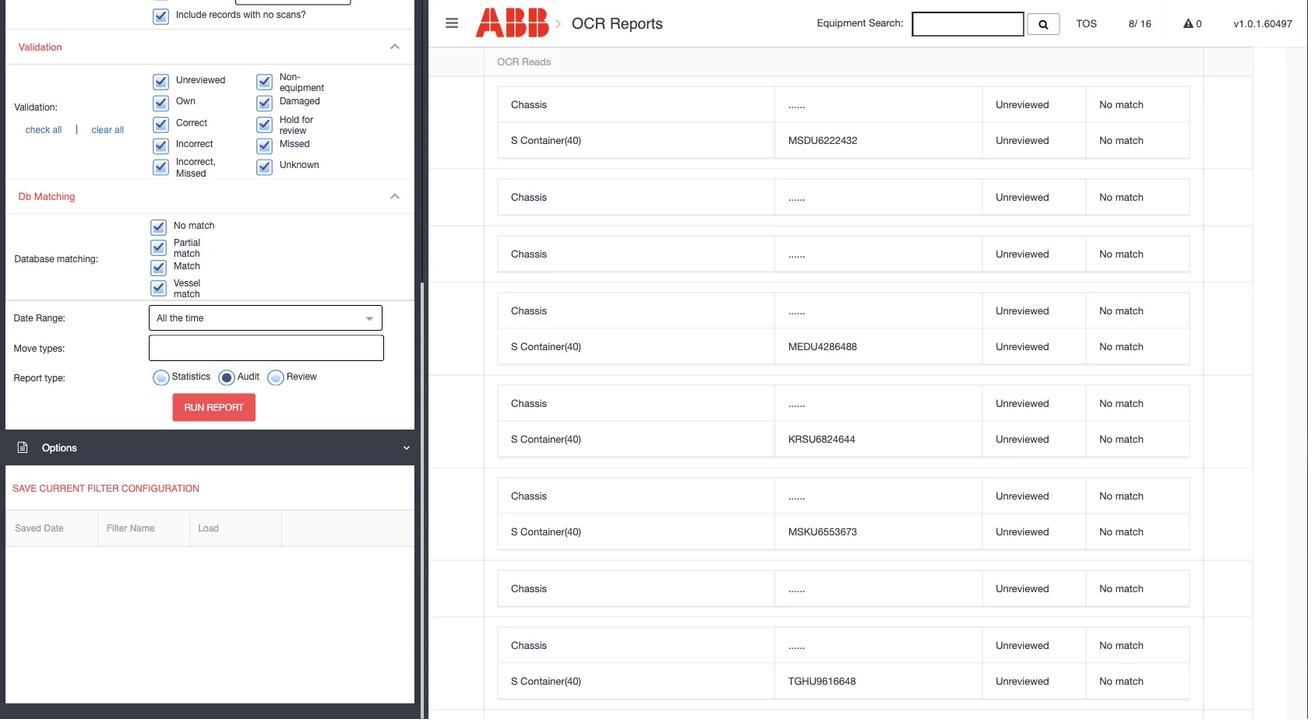 Task type: locate. For each thing, give the bounding box(es) containing it.
tghu9616648 cell
[[775, 664, 982, 700]]

container(40) for msku6553673
[[521, 526, 581, 538]]

match
[[1116, 98, 1144, 110], [1116, 134, 1144, 146], [1116, 191, 1144, 203], [189, 220, 215, 231], [1116, 248, 1144, 260], [174, 248, 200, 259], [174, 289, 200, 300], [1116, 305, 1144, 317], [1116, 341, 1144, 353], [1116, 397, 1144, 410], [1116, 433, 1144, 445], [1116, 490, 1144, 502], [1116, 526, 1144, 538], [1116, 583, 1144, 595], [1116, 640, 1144, 652], [1116, 676, 1144, 688]]

...... for ...... cell for 7th the no match cell from the bottom of the page
[[788, 397, 805, 410]]

no match cell
[[1086, 87, 1189, 123], [1086, 123, 1189, 158], [1086, 180, 1189, 215], [1086, 236, 1189, 272], [1086, 293, 1189, 329], [1086, 329, 1189, 365], [1086, 386, 1189, 422], [1086, 422, 1189, 458], [1086, 479, 1189, 515], [1086, 515, 1189, 550], [1086, 572, 1189, 607], [1086, 629, 1189, 664], [1086, 664, 1189, 700]]

own
[[176, 95, 195, 106]]

6 2023- from the top
[[66, 517, 92, 529]]

ocr for ocr reads
[[497, 55, 519, 67]]

13 no match from the top
[[1100, 676, 1144, 688]]

row containing ap20231016001777
[[53, 169, 1252, 226]]

16 inside ap20231016001774 2023-10-16 13:24:16
[[108, 331, 119, 343]]

16 for ap20231016001777 2023-10-16 13:25:03
[[108, 199, 119, 211]]

25
[[289, 116, 300, 129], [289, 509, 300, 521]]

unreviewed cell for 9th the no match cell from the top's ...... cell
[[982, 479, 1086, 515]]

8 ...... from the top
[[788, 640, 805, 652]]

2023- for ap20231016001775 2023-10-16 13:24:31
[[66, 256, 92, 268]]

match for ...... cell associated with 11th the no match cell from the top of the page
[[1116, 583, 1144, 595]]

3 ...... cell from the top
[[775, 236, 982, 272]]

no for the msku6553673 cell on the right of page
[[1100, 526, 1113, 538]]

...... cell for 10th the no match cell from the bottom
[[775, 236, 982, 272]]

13:24:16
[[122, 331, 161, 343]]

2 ...... from the top
[[788, 191, 805, 203]]

no match for unreviewed cell corresponding to msdu6222432 cell
[[1100, 134, 1144, 146]]

16 down ap20231016001777
[[108, 199, 119, 211]]

grid inside tab list
[[53, 47, 1252, 720]]

exit cell for 2023-10-16 13:25:03
[[357, 169, 484, 226]]

25 cell for 13:24:54
[[275, 77, 357, 169]]

ig3
[[289, 323, 305, 335]]

3 unreviewed cell from the top
[[982, 180, 1086, 215]]

no
[[1100, 98, 1113, 110], [1100, 134, 1113, 146], [1100, 191, 1113, 203], [174, 220, 186, 231], [1100, 248, 1113, 260], [1100, 305, 1113, 317], [1100, 341, 1113, 353], [1100, 397, 1113, 410], [1100, 433, 1113, 445], [1100, 490, 1113, 502], [1100, 526, 1113, 538], [1100, 583, 1113, 595], [1100, 640, 1113, 652], [1100, 676, 1113, 688]]

4 chassis from the top
[[511, 305, 547, 317]]

5 unreviewed cell from the top
[[982, 293, 1086, 329]]

move for move type
[[371, 55, 396, 67]]

8/ 16
[[1129, 18, 1152, 29]]

menu
[[5, 0, 415, 302]]

8/ 16 button
[[1113, 0, 1167, 47]]

0 horizontal spatial reports
[[119, 25, 166, 37]]

3 s from the top
[[511, 433, 518, 445]]

...... cell
[[775, 87, 982, 123], [775, 180, 982, 215], [775, 236, 982, 272], [775, 293, 982, 329], [775, 386, 982, 422], [775, 479, 982, 515], [775, 572, 982, 607], [775, 629, 982, 664]]

5 s from the top
[[511, 676, 518, 688]]

16 inside ap20231016001771 2023-10-16 13:23:53
[[108, 517, 119, 529]]

run report button
[[173, 394, 255, 422]]

no match for 13th the no match cell from the bottom's ...... cell's unreviewed cell
[[1100, 98, 1144, 110]]

1 no match from the top
[[1100, 98, 1144, 110]]

7 chassis from the top
[[511, 583, 547, 595]]

cell containing ap20231016001775
[[53, 226, 275, 283]]

ap20231016001777
[[66, 183, 158, 195]]

grid
[[53, 47, 1252, 720]]

3 ...... from the top
[[788, 248, 805, 260]]

9 unreviewed cell from the top
[[982, 479, 1086, 515]]

match for medu4286488 cell
[[1116, 341, 1144, 353]]

2 no match from the top
[[1100, 134, 1144, 146]]

0 vertical spatial 25 cell
[[275, 77, 357, 169]]

25 right load link on the left bottom of page
[[289, 509, 300, 521]]

ap20231016001774
[[66, 315, 158, 327]]

7 ...... from the top
[[788, 583, 805, 595]]

missed down incorrect,
[[176, 168, 206, 179]]

1 chassis cell from the top
[[498, 87, 775, 123]]

10- down ap20231016001774 on the left top of the page
[[92, 331, 108, 343]]

all down 'ap20231016001776'
[[115, 124, 124, 135]]

1 s container(40) cell from the top
[[498, 123, 775, 158]]

10- down ap20231016001777
[[92, 199, 108, 211]]

reports link
[[109, 16, 177, 48]]

16 down 'ap20231016001776'
[[108, 125, 119, 137]]

0 vertical spatial move
[[371, 55, 396, 67]]

3 chassis cell from the top
[[498, 236, 775, 272]]

5 ...... from the top
[[788, 397, 805, 410]]

container(40)
[[521, 134, 581, 146], [521, 341, 581, 353], [521, 433, 581, 445], [521, 526, 581, 538], [521, 676, 581, 688]]

8 chassis cell from the top
[[498, 629, 775, 664]]

date
[[14, 313, 33, 324], [44, 524, 64, 535]]

1 vertical spatial exit cell
[[357, 469, 484, 561]]

cell containing ap20231016001776
[[53, 77, 275, 169]]

unreviewed for ...... cell for 7th the no match cell from the bottom of the page
[[996, 397, 1049, 410]]

2 chassis cell from the top
[[498, 180, 775, 215]]

5 ...... cell from the top
[[775, 386, 982, 422]]

13 unreviewed cell from the top
[[982, 664, 1086, 700]]

row
[[53, 47, 1252, 77], [53, 77, 1252, 169], [498, 87, 1189, 123], [498, 123, 1189, 158], [53, 169, 1252, 226], [498, 180, 1189, 215], [53, 226, 1252, 283], [498, 236, 1189, 272], [53, 283, 1252, 376], [498, 293, 1189, 329], [498, 329, 1189, 365], [53, 376, 1252, 469], [498, 386, 1189, 422], [498, 422, 1189, 458], [53, 469, 1252, 561], [498, 479, 1189, 515], [6, 511, 414, 548], [498, 515, 1189, 550], [53, 561, 1252, 618], [498, 572, 1189, 607], [53, 618, 1252, 711], [498, 629, 1189, 664], [498, 664, 1189, 700], [53, 711, 1252, 720]]

...... cell for 11th the no match cell from the top of the page
[[775, 572, 982, 607]]

exit cell
[[357, 169, 484, 226], [357, 469, 484, 561]]

1 vertical spatial 25 cell
[[275, 469, 357, 561]]

1 vertical spatial exit
[[371, 509, 392, 521]]

ocr reads
[[497, 55, 551, 67]]

date right saved
[[44, 524, 64, 535]]

0 vertical spatial ocr
[[572, 14, 606, 32]]

...... for 9th the no match cell from the top's ...... cell
[[788, 490, 805, 502]]

no for 9th the no match cell from the bottom of the page ...... cell
[[1100, 305, 1113, 317]]

match for 12th the no match cell from the top of the page's ...... cell
[[1116, 640, 1144, 652]]

1 horizontal spatial move
[[371, 55, 396, 67]]

exit inside row
[[371, 191, 392, 203]]

2023- inside 'ap20231016001776 2023-10-16 13:24:54'
[[66, 125, 92, 137]]

navigation
[[0, 0, 420, 704]]

3 10- from the top
[[92, 256, 108, 268]]

report left type:
[[14, 372, 42, 383]]

reports inside "link"
[[119, 25, 166, 37]]

4 ...... cell from the top
[[775, 293, 982, 329]]

25 left the for
[[289, 116, 300, 129]]

4 2023- from the top
[[66, 331, 92, 343]]

date left 'range:'
[[14, 313, 33, 324]]

unreviewed for 9th the no match cell from the bottom of the page ...... cell
[[996, 305, 1049, 317]]

2 s container(40) from the top
[[511, 341, 581, 353]]

v1.0.1.60497 button
[[1218, 0, 1308, 47]]

10- inside ap20231016001777 2023-10-16 13:25:03
[[92, 199, 108, 211]]

the
[[170, 313, 183, 324]]

8 no match from the top
[[1100, 433, 1144, 445]]

0 horizontal spatial ocr
[[497, 55, 519, 67]]

16 right 8/
[[1140, 18, 1152, 29]]

no match
[[1100, 98, 1144, 110], [1100, 134, 1144, 146], [1100, 191, 1144, 203], [1100, 248, 1144, 260], [1100, 305, 1144, 317], [1100, 341, 1144, 353], [1100, 397, 1144, 410], [1100, 433, 1144, 445], [1100, 490, 1144, 502], [1100, 526, 1144, 538], [1100, 583, 1144, 595], [1100, 640, 1144, 652], [1100, 676, 1144, 688]]

1 exit from the top
[[371, 191, 392, 203]]

16 inside ap20231016001777 2023-10-16 13:25:03
[[108, 199, 119, 211]]

unreviewed cell for 13th the no match cell from the bottom's ...... cell
[[982, 87, 1086, 123]]

1 2023- from the top
[[66, 125, 92, 137]]

ocr for ocr reports
[[572, 14, 606, 32]]

check all link
[[14, 124, 73, 135]]

8 unreviewed cell from the top
[[982, 422, 1086, 458]]

2 exit from the top
[[371, 509, 392, 521]]

11 no match from the top
[[1100, 583, 1144, 595]]

2023- inside ap20231016001775 2023-10-16 13:24:31
[[66, 256, 92, 268]]

5 chassis from the top
[[511, 397, 547, 410]]

10- inside ap20231016001774 2023-10-16 13:24:16
[[92, 331, 108, 343]]

16 inside ap20231016001775 2023-10-16 13:24:31
[[108, 256, 119, 268]]

16 inside 'ap20231016001776 2023-10-16 13:24:54'
[[108, 125, 119, 137]]

1 10- from the top
[[92, 125, 108, 137]]

s container(40) cell for krsu6824644
[[498, 422, 775, 458]]

tos
[[1076, 18, 1097, 29]]

unreviewed cell for medu4286488 cell
[[982, 329, 1086, 365]]

unreviewed cell for msdu6222432 cell
[[982, 123, 1086, 158]]

no match for unreviewed cell corresponding to krsu6824644 cell at bottom
[[1100, 433, 1144, 445]]

10- inside ap20231016001775 2023-10-16 13:24:31
[[92, 256, 108, 268]]

8 ...... cell from the top
[[775, 629, 982, 664]]

4 s container(40) from the top
[[511, 526, 581, 538]]

1 25 cell from the top
[[275, 77, 357, 169]]

3 container(40) from the top
[[521, 433, 581, 445]]

menu containing validation
[[5, 0, 415, 302]]

ap20231016001771
[[66, 500, 158, 512]]

10- down 'ap20231016001776'
[[92, 125, 108, 137]]

validation menu item
[[6, 30, 414, 180]]

cell
[[53, 77, 275, 169], [357, 77, 484, 169], [1203, 77, 1252, 169], [53, 169, 275, 226], [275, 169, 357, 226], [1203, 169, 1252, 226], [53, 226, 275, 283], [275, 226, 357, 283], [357, 226, 484, 283], [1203, 226, 1252, 283], [53, 283, 275, 376], [1203, 283, 1252, 376], [275, 376, 357, 469], [357, 376, 484, 469], [1203, 376, 1252, 469], [53, 469, 275, 561], [1203, 469, 1252, 561], [53, 561, 275, 618], [275, 561, 357, 618], [357, 561, 484, 618], [1203, 561, 1252, 618], [53, 618, 275, 711], [275, 618, 357, 711], [357, 618, 484, 711], [1203, 618, 1252, 711], [53, 711, 275, 720], [275, 711, 357, 720], [357, 711, 484, 720], [484, 711, 1203, 720], [1203, 711, 1252, 720]]

25 cell
[[275, 77, 357, 169], [275, 469, 357, 561]]

1 container(40) from the top
[[521, 134, 581, 146]]

chassis for 12th the no match cell from the top of the page's ...... cell
[[511, 640, 547, 652]]

home link
[[55, 16, 107, 48]]

filter name link
[[99, 511, 190, 547]]

grid containing transaction
[[53, 47, 1252, 720]]

no for 13th the no match cell from the bottom's ...... cell
[[1100, 98, 1113, 110]]

4 container(40) from the top
[[521, 526, 581, 538]]

s container(40) cell
[[498, 123, 775, 158], [498, 329, 775, 365], [498, 422, 775, 458], [498, 515, 775, 550], [498, 664, 775, 700]]

10- down 'ap20231016001771'
[[92, 517, 108, 529]]

missed inside incorrect, missed
[[176, 168, 206, 179]]

reads
[[522, 55, 551, 67]]

clear
[[92, 124, 112, 135]]

match for msdu6222432 cell
[[1116, 134, 1144, 146]]

no for krsu6824644 cell at bottom
[[1100, 433, 1113, 445]]

unreviewed for the msku6553673 cell on the right of page
[[996, 526, 1049, 538]]

1 ...... from the top
[[788, 98, 805, 110]]

16
[[1140, 18, 1152, 29], [108, 125, 119, 137], [108, 199, 119, 211], [108, 256, 119, 268], [108, 331, 119, 343], [108, 424, 119, 436], [108, 517, 119, 529]]

6 ...... cell from the top
[[775, 479, 982, 515]]

1 horizontal spatial all
[[115, 124, 124, 135]]

2 2023- from the top
[[66, 199, 92, 211]]

1 vertical spatial missed
[[176, 168, 206, 179]]

move inside row
[[371, 55, 396, 67]]

exit
[[371, 191, 392, 203], [371, 509, 392, 521]]

5 chassis cell from the top
[[498, 386, 775, 422]]

16 down ap20231016001775
[[108, 256, 119, 268]]

10- for 13:23:53
[[92, 517, 108, 529]]

13:23:56
[[122, 424, 161, 436]]

search image
[[1039, 19, 1048, 30]]

row group
[[53, 77, 1252, 720], [498, 87, 1189, 158], [498, 293, 1189, 365], [498, 386, 1189, 458], [498, 479, 1189, 550], [498, 629, 1189, 700]]

0 vertical spatial exit cell
[[357, 169, 484, 226]]

s container(40) cell for msdu6222432
[[498, 123, 775, 158]]

unreviewed cell for ...... cell associated with 11th the no match cell from the top of the page
[[982, 572, 1086, 607]]

0 vertical spatial exit
[[371, 191, 392, 203]]

7 unreviewed cell from the top
[[982, 386, 1086, 422]]

2 container(40) from the top
[[521, 341, 581, 353]]

filter
[[106, 524, 127, 535]]

2 ...... cell from the top
[[775, 180, 982, 215]]

...... cell for 3rd the no match cell
[[775, 180, 982, 215]]

unreviewed cell
[[982, 87, 1086, 123], [982, 123, 1086, 158], [982, 180, 1086, 215], [982, 236, 1086, 272], [982, 293, 1086, 329], [982, 329, 1086, 365], [982, 386, 1086, 422], [982, 422, 1086, 458], [982, 479, 1086, 515], [982, 515, 1086, 550], [982, 572, 1086, 607], [982, 629, 1086, 664], [982, 664, 1086, 700]]

2 s container(40) cell from the top
[[498, 329, 775, 365]]

saved date link
[[7, 511, 98, 547]]

report
[[14, 372, 42, 383], [207, 402, 244, 413]]

ap20231016001775
[[66, 240, 158, 252]]

10 no match from the top
[[1100, 526, 1144, 538]]

transaction
[[66, 55, 118, 67]]

range:
[[36, 313, 65, 324]]

5 s container(40) from the top
[[511, 676, 581, 688]]

16 down ap20231016001774 on the left top of the page
[[108, 331, 119, 343]]

3 s container(40) cell from the top
[[498, 422, 775, 458]]

4 ...... from the top
[[788, 305, 805, 317]]

5 2023- from the top
[[66, 424, 92, 436]]

s container(40) for medu4286488
[[511, 341, 581, 353]]

missed down 'review'
[[280, 138, 310, 149]]

chassis cell
[[498, 87, 775, 123], [498, 180, 775, 215], [498, 236, 775, 272], [498, 293, 775, 329], [498, 386, 775, 422], [498, 479, 775, 515], [498, 572, 775, 607], [498, 629, 775, 664]]

9 no match from the top
[[1100, 490, 1144, 502]]

move left types:
[[14, 343, 37, 354]]

3 no match from the top
[[1100, 191, 1144, 203]]

missed
[[280, 138, 310, 149], [176, 168, 206, 179]]

4 no match from the top
[[1100, 248, 1144, 260]]

no for 9th the no match cell from the top's ...... cell
[[1100, 490, 1113, 502]]

s container(40) cell for tghu9616648
[[498, 664, 775, 700]]

0 horizontal spatial missed
[[176, 168, 206, 179]]

0 vertical spatial date
[[14, 313, 33, 324]]

4 s from the top
[[511, 526, 518, 538]]

5 no match cell from the top
[[1086, 293, 1189, 329]]

no match for unreviewed cell corresponding to ...... cell for 7th the no match cell from the bottom of the page
[[1100, 397, 1144, 410]]

msku6553673 cell
[[775, 515, 982, 550]]

3 chassis from the top
[[511, 248, 547, 260]]

move left type
[[371, 55, 396, 67]]

10-
[[92, 125, 108, 137], [92, 199, 108, 211], [92, 256, 108, 268], [92, 331, 108, 343], [92, 424, 108, 436], [92, 517, 108, 529]]

25 for 2023-10-16 13:23:53
[[289, 509, 300, 521]]

2 all from the left
[[115, 124, 124, 135]]

unreviewed cell for 12th the no match cell from the top of the page's ...... cell
[[982, 629, 1086, 664]]

check all
[[26, 124, 62, 135]]

10- for 13:25:03
[[92, 199, 108, 211]]

container(40) for tghu9616648
[[521, 676, 581, 688]]

0 vertical spatial report
[[14, 372, 42, 383]]

no match for unreviewed cell related to ...... cell corresponding to 3rd the no match cell
[[1100, 191, 1144, 203]]

s container(40) cell for msku6553673
[[498, 515, 775, 550]]

4 unreviewed cell from the top
[[982, 236, 1086, 272]]

move inside 'navigation'
[[14, 343, 37, 354]]

all
[[53, 124, 62, 135], [115, 124, 124, 135]]

0 button
[[1168, 0, 1218, 47]]

node
[[289, 55, 314, 67]]

1 chassis from the top
[[511, 98, 547, 110]]

1 vertical spatial ocr
[[497, 55, 519, 67]]

6 chassis cell from the top
[[498, 479, 775, 515]]

no for 12th the no match cell from the top of the page's ...... cell
[[1100, 640, 1113, 652]]

s container(40) cell for medu4286488
[[498, 329, 775, 365]]

unreviewed cell for ...... cell related to 10th the no match cell from the bottom
[[982, 236, 1086, 272]]

1 vertical spatial date
[[44, 524, 64, 535]]

2 no match cell from the top
[[1086, 123, 1189, 158]]

3 no match cell from the top
[[1086, 180, 1189, 215]]

2023-
[[66, 125, 92, 137], [66, 199, 92, 211], [66, 256, 92, 268], [66, 331, 92, 343], [66, 424, 92, 436], [66, 517, 92, 529]]

include
[[176, 9, 207, 20]]

13:25:03
[[122, 199, 161, 211]]

exit for 2023-10-16 13:23:53
[[371, 509, 392, 521]]

row containing saved date
[[6, 511, 414, 548]]

incorrect, missed
[[176, 156, 216, 179]]

vessel
[[174, 277, 200, 288]]

match for ...... cell corresponding to 3rd the no match cell
[[1116, 191, 1144, 203]]

2 25 cell from the top
[[275, 469, 357, 561]]

all right check
[[53, 124, 62, 135]]

2023- inside ap20231016001771 2023-10-16 13:23:53
[[66, 517, 92, 529]]

report right run
[[207, 402, 244, 413]]

ap20231016001774 2023-10-16 13:24:16
[[66, 315, 161, 343]]

3 2023- from the top
[[66, 256, 92, 268]]

validation:
[[14, 101, 58, 112]]

10 no match cell from the top
[[1086, 515, 1189, 550]]

chassis
[[511, 98, 547, 110], [511, 191, 547, 203], [511, 248, 547, 260], [511, 305, 547, 317], [511, 397, 547, 410], [511, 490, 547, 502], [511, 583, 547, 595], [511, 640, 547, 652]]

2 25 from the top
[[289, 509, 300, 521]]

10- left 13:23:56
[[92, 424, 108, 436]]

unreviewed for tghu9616648 cell
[[996, 676, 1049, 688]]

5 no match from the top
[[1100, 305, 1144, 317]]

load link
[[190, 511, 281, 547]]

5 s container(40) cell from the top
[[498, 664, 775, 700]]

10- inside ap20231016001771 2023-10-16 13:23:53
[[92, 517, 108, 529]]

no match for medu4286488 cell's unreviewed cell
[[1100, 341, 1144, 353]]

3 s container(40) from the top
[[511, 433, 581, 445]]

saved date
[[15, 524, 64, 535]]

6 no match from the top
[[1100, 341, 1144, 353]]

container(40) for krsu6824644
[[521, 433, 581, 445]]

1 s from the top
[[511, 134, 518, 146]]

load
[[198, 524, 219, 535]]

7 chassis cell from the top
[[498, 572, 775, 607]]

2023- for ap20231016001771 2023-10-16 13:23:53
[[66, 517, 92, 529]]

2023- inside ap20231016001774 2023-10-16 13:24:16
[[66, 331, 92, 343]]

medu4286488
[[788, 341, 857, 353]]

tab list
[[52, 16, 1285, 720]]

review
[[280, 125, 306, 136]]

cell containing ap20231016001777
[[53, 169, 275, 226]]

4 10- from the top
[[92, 331, 108, 343]]

clear all link
[[80, 124, 135, 135]]

0 vertical spatial 25
[[289, 116, 300, 129]]

unreviewed for medu4286488 cell
[[996, 341, 1049, 353]]

6 ...... from the top
[[788, 490, 805, 502]]

audit
[[238, 371, 260, 382]]

navigation containing validation
[[0, 0, 420, 704]]

ig3 cell
[[275, 283, 357, 376]]

0 horizontal spatial move
[[14, 343, 37, 354]]

1 vertical spatial move
[[14, 343, 37, 354]]

time
[[185, 313, 203, 324]]

10- inside 'ap20231016001776 2023-10-16 13:24:54'
[[92, 125, 108, 137]]

1 horizontal spatial report
[[207, 402, 244, 413]]

1 vertical spatial 25
[[289, 509, 300, 521]]

10- down ap20231016001775
[[92, 256, 108, 268]]

container(40) for msdu6222432
[[521, 134, 581, 146]]

chassis for ...... cell associated with 11th the no match cell from the top of the page
[[511, 583, 547, 595]]

13:24:31
[[122, 256, 161, 268]]

10 unreviewed cell from the top
[[982, 515, 1086, 550]]

4 chassis cell from the top
[[498, 293, 775, 329]]

2 10- from the top
[[92, 199, 108, 211]]

16 down 'ap20231016001771'
[[108, 517, 119, 529]]

s container(40)
[[511, 134, 581, 146], [511, 341, 581, 353], [511, 433, 581, 445], [511, 526, 581, 538], [511, 676, 581, 688]]

reports
[[610, 14, 663, 32], [119, 25, 166, 37]]

11 unreviewed cell from the top
[[982, 572, 1086, 607]]

1 horizontal spatial ocr
[[572, 14, 606, 32]]

6 10- from the top
[[92, 517, 108, 529]]

chassis cell for 13th the no match cell from the bottom's ...... cell
[[498, 87, 775, 123]]

1 all from the left
[[53, 124, 62, 135]]

0 vertical spatial missed
[[280, 138, 310, 149]]

ocr reports
[[568, 14, 663, 32]]

2 chassis from the top
[[511, 191, 547, 203]]

move
[[371, 55, 396, 67], [14, 343, 37, 354]]

partial
[[174, 237, 200, 248]]

16 inside 8/ 16 dropdown button
[[1140, 18, 1152, 29]]

2 s from the top
[[511, 341, 518, 353]]

chassis for 9th the no match cell from the top's ...... cell
[[511, 490, 547, 502]]

1 vertical spatial report
[[207, 402, 244, 413]]

2023- for ap20231016001777 2023-10-16 13:25:03
[[66, 199, 92, 211]]

database
[[14, 254, 54, 265]]

...... cell for 13th the no match cell from the bottom
[[775, 87, 982, 123]]

1 25 from the top
[[289, 116, 300, 129]]

0 horizontal spatial all
[[53, 124, 62, 135]]

matching:
[[57, 254, 98, 265]]

2 unreviewed cell from the top
[[982, 123, 1086, 158]]

move types:
[[14, 343, 65, 354]]

7 ...... cell from the top
[[775, 572, 982, 607]]

1 exit cell from the top
[[357, 169, 484, 226]]

7 no match from the top
[[1100, 397, 1144, 410]]

unreviewed for 13th the no match cell from the bottom's ...... cell
[[996, 98, 1049, 110]]

no for ...... cell associated with 11th the no match cell from the top of the page
[[1100, 583, 1113, 595]]

2023- inside ap20231016001777 2023-10-16 13:25:03
[[66, 199, 92, 211]]

unreviewed cell for tghu9616648 cell
[[982, 664, 1086, 700]]

10- for 13:24:54
[[92, 125, 108, 137]]

None field
[[912, 12, 1024, 36], [149, 337, 169, 361], [912, 12, 1024, 36], [149, 337, 169, 361]]

saved
[[15, 524, 41, 535]]



Task type: describe. For each thing, give the bounding box(es) containing it.
s for msku6553673
[[511, 526, 518, 538]]

match for ...... cell related to 10th the no match cell from the bottom
[[1116, 248, 1144, 260]]

...... for 9th the no match cell from the bottom of the page ...... cell
[[788, 305, 805, 317]]

match
[[174, 260, 200, 271]]

no inside no match partial match match vessel match
[[174, 220, 186, 231]]

correct
[[176, 117, 207, 128]]

include records with no scans?
[[176, 9, 306, 20]]

msdu6222432
[[788, 134, 858, 146]]

equipment
[[817, 17, 866, 29]]

no match for unreviewed cell corresponding to 9th the no match cell from the top's ...... cell
[[1100, 490, 1144, 502]]

16 for ap20231016001776 2023-10-16 13:24:54
[[108, 125, 119, 137]]

unreviewed for ...... cell corresponding to 3rd the no match cell
[[996, 191, 1049, 203]]

chassis for ...... cell for 7th the no match cell from the bottom of the page
[[511, 397, 547, 410]]

run
[[184, 402, 204, 413]]

s container(40) for tghu9616648
[[511, 676, 581, 688]]

...... cell for 12th the no match cell from the top of the page
[[775, 629, 982, 664]]

unreviewed inside validation menu item
[[176, 74, 225, 85]]

bars image
[[446, 16, 458, 30]]

clear all
[[92, 124, 124, 135]]

with
[[243, 9, 261, 20]]

unreviewed for 12th the no match cell from the top of the page's ...... cell
[[996, 640, 1049, 652]]

s container(40) for krsu6824644
[[511, 433, 581, 445]]

exit for 2023-10-16 13:25:03
[[371, 191, 392, 203]]

cell containing ap20231016001771
[[53, 469, 275, 561]]

tghu9616648
[[788, 676, 856, 688]]

unreviewed cell for ...... cell corresponding to 3rd the no match cell
[[982, 180, 1086, 215]]

no match for unreviewed cell associated with tghu9616648 cell
[[1100, 676, 1144, 688]]

medu4286488 cell
[[775, 329, 982, 365]]

no for msdu6222432 cell
[[1100, 134, 1113, 146]]

chassis for ...... cell related to 10th the no match cell from the bottom
[[511, 248, 547, 260]]

...... cell for 9th the no match cell from the bottom of the page
[[775, 293, 982, 329]]

no match for 12th the no match cell from the top of the page's ...... cell's unreviewed cell
[[1100, 640, 1144, 652]]

1 no match cell from the top
[[1086, 87, 1189, 123]]

4 no match cell from the top
[[1086, 236, 1189, 272]]

cell containing ap20231016001774
[[53, 283, 275, 376]]

tos button
[[1061, 0, 1113, 47]]

menu inside 'navigation'
[[5, 0, 415, 302]]

damaged
[[280, 95, 320, 106]]

msdu6222432 cell
[[775, 123, 982, 158]]

16 for ap20231016001774 2023-10-16 13:24:16
[[108, 331, 119, 343]]

type
[[399, 55, 420, 67]]

db
[[18, 191, 31, 203]]

incorrect
[[176, 138, 213, 149]]

1 horizontal spatial date
[[44, 524, 64, 535]]

12 no match cell from the top
[[1086, 629, 1189, 664]]

for
[[302, 114, 313, 124]]

chassis for ...... cell corresponding to 3rd the no match cell
[[511, 191, 547, 203]]

all
[[157, 313, 167, 324]]

equipment
[[280, 82, 324, 93]]

2023-10-16 13:23:56
[[66, 424, 161, 436]]

search:
[[869, 17, 903, 29]]

check
[[26, 124, 50, 135]]

s for tghu9616648
[[511, 676, 518, 688]]

match for 9th the no match cell from the top's ...... cell
[[1116, 490, 1144, 502]]

krsu6824644
[[788, 433, 855, 445]]

run report
[[184, 402, 244, 413]]

chassis cell for ...... cell related to 10th the no match cell from the bottom
[[498, 236, 775, 272]]

entry
[[371, 323, 403, 335]]

no for ...... cell related to 10th the no match cell from the bottom
[[1100, 248, 1113, 260]]

matching
[[34, 191, 75, 203]]

date range:
[[14, 313, 65, 324]]

all the time
[[157, 313, 203, 324]]

2023- for ap20231016001776 2023-10-16 13:24:54
[[66, 125, 92, 137]]

ap20231016001776
[[66, 108, 158, 120]]

scans?
[[276, 9, 306, 20]]

chassis for 13th the no match cell from the bottom's ...... cell
[[511, 98, 547, 110]]

v1.0.1.60497
[[1234, 18, 1293, 29]]

hold
[[280, 114, 299, 124]]

...... for ...... cell corresponding to 3rd the no match cell
[[788, 191, 805, 203]]

8 no match cell from the top
[[1086, 422, 1189, 458]]

chassis for 9th the no match cell from the bottom of the page ...... cell
[[511, 305, 547, 317]]

1 horizontal spatial reports
[[610, 14, 663, 32]]

25 cell for 13:23:53
[[275, 469, 357, 561]]

unreviewed cell for 9th the no match cell from the bottom of the page ...... cell
[[982, 293, 1086, 329]]

non-
[[280, 71, 301, 82]]

hold for review
[[280, 114, 313, 136]]

move for move types:
[[14, 343, 37, 354]]

warning image
[[1184, 18, 1194, 28]]

non- equipment
[[280, 71, 324, 93]]

s for krsu6824644
[[511, 433, 518, 445]]

11 no match cell from the top
[[1086, 572, 1189, 607]]

10- for 13:24:31
[[92, 256, 108, 268]]

chassis cell for 9th the no match cell from the bottom of the page ...... cell
[[498, 293, 775, 329]]

|
[[73, 123, 80, 134]]

no match for unreviewed cell corresponding to ...... cell associated with 11th the no match cell from the top of the page
[[1100, 583, 1144, 595]]

report type:
[[14, 372, 65, 383]]

1 horizontal spatial missed
[[280, 138, 310, 149]]

13:24:54
[[122, 125, 161, 137]]

no match for unreviewed cell associated with the msku6553673 cell on the right of page
[[1100, 526, 1144, 538]]

s for msdu6222432
[[511, 134, 518, 146]]

unknown
[[280, 160, 319, 170]]

row containing ap20231016001775
[[53, 226, 1252, 283]]

...... for 13th the no match cell from the bottom's ...... cell
[[788, 98, 805, 110]]

exit cell for 2023-10-16 13:23:53
[[357, 469, 484, 561]]

tab list containing home
[[52, 16, 1285, 720]]

ap20231016001776 2023-10-16 13:24:54
[[66, 108, 161, 137]]

s for medu4286488
[[511, 341, 518, 353]]

filter name
[[106, 524, 155, 535]]

match for 13th the no match cell from the bottom's ...... cell
[[1116, 98, 1144, 110]]

5 10- from the top
[[92, 424, 108, 436]]

match for 9th the no match cell from the bottom of the page ...... cell
[[1116, 305, 1144, 317]]

...... for 12th the no match cell from the top of the page's ...... cell
[[788, 640, 805, 652]]

unreviewed for msdu6222432 cell
[[996, 134, 1049, 146]]

no for tghu9616648 cell
[[1100, 676, 1113, 688]]

statistics
[[172, 371, 210, 382]]

...... for ...... cell associated with 11th the no match cell from the top of the page
[[788, 583, 805, 595]]

krsu6824644 cell
[[775, 422, 982, 458]]

report inside button
[[207, 402, 244, 413]]

no for medu4286488 cell
[[1100, 341, 1113, 353]]

row containing transaction
[[53, 47, 1252, 77]]

validation
[[18, 41, 62, 53]]

db matching
[[18, 191, 75, 203]]

unreviewed for krsu6824644 cell at bottom
[[996, 433, 1049, 445]]

incorrect,
[[176, 156, 216, 167]]

0 horizontal spatial report
[[14, 372, 42, 383]]

no
[[263, 9, 274, 20]]

8/
[[1129, 18, 1137, 29]]

25 for 2023-10-16 13:24:54
[[289, 116, 300, 129]]

16 left 13:23:56
[[108, 424, 119, 436]]

ap20231016001777 2023-10-16 13:25:03
[[66, 183, 161, 211]]

types:
[[39, 343, 65, 354]]

unreviewed for ...... cell associated with 11th the no match cell from the top of the page
[[996, 583, 1049, 595]]

home
[[66, 25, 96, 37]]

16 for ap20231016001775 2023-10-16 13:24:31
[[108, 256, 119, 268]]

13 no match cell from the top
[[1086, 664, 1189, 700]]

0 horizontal spatial date
[[14, 313, 33, 324]]

unreviewed for ...... cell related to 10th the no match cell from the bottom
[[996, 248, 1049, 260]]

13:23:53
[[122, 517, 161, 529]]

ap20231016001775 2023-10-16 13:24:31
[[66, 240, 161, 268]]

no match for unreviewed cell corresponding to ...... cell related to 10th the no match cell from the bottom
[[1100, 248, 1144, 260]]

msku6553673
[[788, 526, 857, 538]]

ap20231016001771 2023-10-16 13:23:53
[[66, 500, 161, 529]]

9 no match cell from the top
[[1086, 479, 1189, 515]]

database matching:
[[14, 254, 98, 265]]

...... cell for 9th the no match cell from the top
[[775, 479, 982, 515]]

records
[[209, 9, 241, 20]]

match for tghu9616648 cell
[[1116, 676, 1144, 688]]

name
[[130, 524, 155, 535]]

match for ...... cell for 7th the no match cell from the bottom of the page
[[1116, 397, 1144, 410]]

unreviewed for 9th the no match cell from the top's ...... cell
[[996, 490, 1049, 502]]

2023- for ap20231016001774 2023-10-16 13:24:16
[[66, 331, 92, 343]]

review
[[287, 371, 317, 382]]

16 for ap20231016001771 2023-10-16 13:23:53
[[108, 517, 119, 529]]

7 no match cell from the top
[[1086, 386, 1189, 422]]

...... cell for 7th the no match cell from the bottom of the page
[[775, 386, 982, 422]]

chassis cell for 9th the no match cell from the top's ...... cell
[[498, 479, 775, 515]]

match for the msku6553673 cell on the right of page
[[1116, 526, 1144, 538]]

no match partial match match vessel match
[[174, 220, 215, 300]]

entry cell
[[357, 283, 484, 376]]

chassis cell for 12th the no match cell from the top of the page's ...... cell
[[498, 629, 775, 664]]

validation link
[[6, 30, 414, 65]]

6 no match cell from the top
[[1086, 329, 1189, 365]]

db matching menu item
[[6, 180, 414, 301]]



Task type: vqa. For each thing, say whether or not it's contained in the screenshot.
5th "No match" Cell from the top
yes



